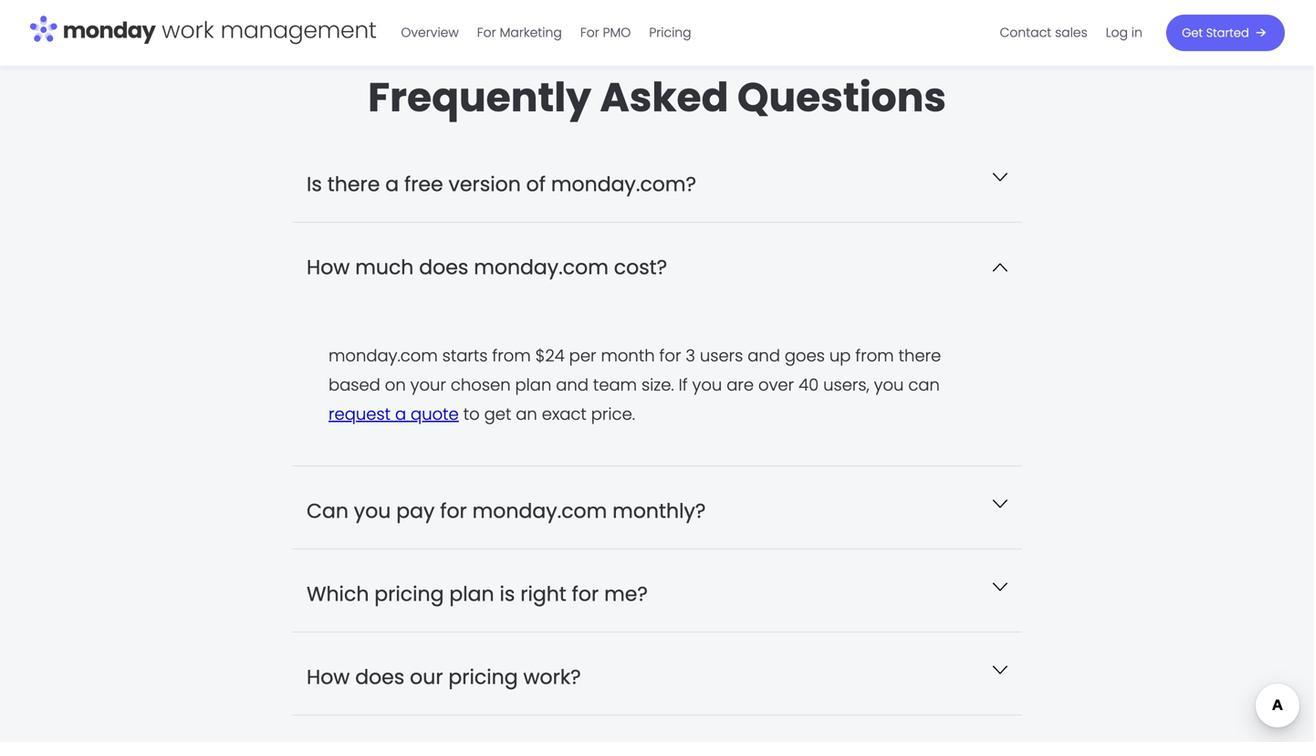 Task type: locate. For each thing, give the bounding box(es) containing it.
request
[[329, 402, 391, 426]]

chosen
[[451, 373, 511, 397]]

does
[[419, 253, 469, 281], [355, 663, 405, 691]]

0 horizontal spatial plan
[[449, 580, 494, 608]]

starts
[[442, 344, 488, 367]]

a
[[385, 170, 399, 198], [395, 402, 406, 426]]

0 horizontal spatial and
[[556, 373, 589, 397]]

overview
[[401, 24, 459, 41]]

1 horizontal spatial for
[[580, 24, 600, 41]]

1 vertical spatial pricing
[[449, 663, 518, 691]]

and up "over"
[[748, 344, 781, 367]]

0 horizontal spatial for
[[477, 24, 496, 41]]

1 horizontal spatial plan
[[515, 373, 552, 397]]

does right much
[[419, 253, 469, 281]]

0 vertical spatial monday.com
[[474, 253, 609, 281]]

for left the marketing
[[477, 24, 496, 41]]

you
[[692, 373, 722, 397], [874, 373, 904, 397], [354, 497, 391, 525]]

for left 3
[[660, 344, 682, 367]]

monday.com up right
[[473, 497, 607, 525]]

0 vertical spatial does
[[419, 253, 469, 281]]

1 vertical spatial and
[[556, 373, 589, 397]]

2 horizontal spatial you
[[874, 373, 904, 397]]

for inside can you pay for monday.com monthly? dropdown button
[[440, 497, 467, 525]]

for right pay
[[440, 497, 467, 525]]

month
[[601, 344, 655, 367]]

and up exact
[[556, 373, 589, 397]]

0 vertical spatial for
[[660, 344, 682, 367]]

size.
[[642, 373, 674, 397]]

for left me?
[[572, 580, 599, 608]]

for inside monday.com starts from $24 per month for 3 users and goes up from there based on your chosen plan and team size. if you are over 40 users, you can request a quote to get an exact price.
[[660, 344, 682, 367]]

1 horizontal spatial pricing
[[449, 663, 518, 691]]

if
[[679, 373, 688, 397]]

1 vertical spatial plan
[[449, 580, 494, 608]]

0 horizontal spatial pricing
[[375, 580, 444, 608]]

plan left the is
[[449, 580, 494, 608]]

pricing link
[[640, 18, 701, 48]]

and
[[748, 344, 781, 367], [556, 373, 589, 397]]

how for how does our pricing work?
[[307, 663, 350, 691]]

you right if
[[692, 373, 722, 397]]

pricing right our
[[449, 663, 518, 691]]

team
[[593, 373, 637, 397]]

is
[[307, 170, 322, 198]]

2 from from the left
[[856, 344, 894, 367]]

our
[[410, 663, 443, 691]]

pricing right which
[[375, 580, 444, 608]]

2 for from the left
[[580, 24, 600, 41]]

questions
[[738, 69, 947, 125]]

you inside dropdown button
[[354, 497, 391, 525]]

for left pmo
[[580, 24, 600, 41]]

pricing
[[649, 24, 692, 41]]

1 how from the top
[[307, 253, 350, 281]]

plan inside monday.com starts from $24 per month for 3 users and goes up from there based on your chosen plan and team size. if you are over 40 users, you can request a quote to get an exact price.
[[515, 373, 552, 397]]

users,
[[824, 373, 870, 397]]

a down on
[[395, 402, 406, 426]]

0 vertical spatial a
[[385, 170, 399, 198]]

are
[[727, 373, 754, 397]]

which
[[307, 580, 369, 608]]

2 vertical spatial monday.com
[[473, 497, 607, 525]]

there
[[328, 170, 380, 198], [899, 344, 942, 367]]

marketing
[[500, 24, 562, 41]]

1 horizontal spatial from
[[856, 344, 894, 367]]

get started button
[[1167, 15, 1285, 51]]

which pricing plan is right for me?
[[307, 580, 648, 608]]

0 horizontal spatial there
[[328, 170, 380, 198]]

a left free
[[385, 170, 399, 198]]

you left pay
[[354, 497, 391, 525]]

1 for from the left
[[477, 24, 496, 41]]

does left our
[[355, 663, 405, 691]]

2 vertical spatial for
[[572, 580, 599, 608]]

0 vertical spatial there
[[328, 170, 380, 198]]

1 horizontal spatial and
[[748, 344, 781, 367]]

get started
[[1183, 25, 1250, 41]]

plan
[[515, 373, 552, 397], [449, 580, 494, 608]]

how
[[307, 253, 350, 281], [307, 663, 350, 691]]

0 vertical spatial plan
[[515, 373, 552, 397]]

2 horizontal spatial for
[[660, 344, 682, 367]]

1 vertical spatial does
[[355, 663, 405, 691]]

there up can
[[899, 344, 942, 367]]

pricing
[[375, 580, 444, 608], [449, 663, 518, 691]]

1 horizontal spatial does
[[419, 253, 469, 281]]

up
[[830, 344, 851, 367]]

is
[[500, 580, 515, 608]]

monday.com up on
[[329, 344, 438, 367]]

how much does monday.com cost? button
[[292, 223, 1023, 305]]

1 horizontal spatial for
[[572, 580, 599, 608]]

can you pay for monday.com monthly? button
[[292, 466, 1023, 549]]

monday.com
[[474, 253, 609, 281], [329, 344, 438, 367], [473, 497, 607, 525]]

list
[[991, 0, 1152, 66]]

1 vertical spatial how
[[307, 663, 350, 691]]

there right is
[[328, 170, 380, 198]]

log in
[[1106, 24, 1143, 41]]

quote
[[411, 402, 459, 426]]

1 vertical spatial for
[[440, 497, 467, 525]]

plan up an
[[515, 373, 552, 397]]

2 how from the top
[[307, 663, 350, 691]]

how much does monday.com cost?
[[307, 253, 668, 281]]

frequently asked questions
[[368, 69, 947, 125]]

in
[[1132, 24, 1143, 41]]

for for for pmo
[[580, 24, 600, 41]]

1 vertical spatial there
[[899, 344, 942, 367]]

from right up
[[856, 344, 894, 367]]

0 horizontal spatial for
[[440, 497, 467, 525]]

you left can
[[874, 373, 904, 397]]

there inside dropdown button
[[328, 170, 380, 198]]

is there a free version of monday.com?
[[307, 170, 697, 198]]

0 horizontal spatial from
[[492, 344, 531, 367]]

for
[[477, 24, 496, 41], [580, 24, 600, 41]]

0 vertical spatial how
[[307, 253, 350, 281]]

from
[[492, 344, 531, 367], [856, 344, 894, 367]]

overview link
[[392, 18, 468, 48]]

0 vertical spatial pricing
[[375, 580, 444, 608]]

for
[[660, 344, 682, 367], [440, 497, 467, 525], [572, 580, 599, 608]]

1 from from the left
[[492, 344, 531, 367]]

monthly?
[[613, 497, 706, 525]]

a inside is there a free version of monday.com? dropdown button
[[385, 170, 399, 198]]

1 vertical spatial a
[[395, 402, 406, 426]]

frequently
[[368, 69, 592, 125]]

1 vertical spatial monday.com
[[329, 344, 438, 367]]

1 horizontal spatial there
[[899, 344, 942, 367]]

0 vertical spatial and
[[748, 344, 781, 367]]

contact sales
[[1000, 24, 1088, 41]]

from left $24
[[492, 344, 531, 367]]

$24
[[536, 344, 565, 367]]

monday.com down of
[[474, 253, 609, 281]]

0 horizontal spatial you
[[354, 497, 391, 525]]

how down which
[[307, 663, 350, 691]]

how left much
[[307, 253, 350, 281]]



Task type: describe. For each thing, give the bounding box(es) containing it.
pay
[[396, 497, 435, 525]]

get
[[1183, 25, 1203, 41]]

how does our pricing work?
[[307, 663, 581, 691]]

3
[[686, 344, 696, 367]]

on
[[385, 373, 406, 397]]

can
[[307, 497, 349, 525]]

40
[[799, 373, 819, 397]]

monday.com work management image
[[29, 12, 377, 50]]

monday.com?
[[551, 170, 697, 198]]

how for how much does monday.com cost?
[[307, 253, 350, 281]]

an
[[516, 402, 538, 426]]

list containing contact sales
[[991, 0, 1152, 66]]

for inside which pricing plan is right for me? "dropdown button"
[[572, 580, 599, 608]]

work?
[[524, 663, 581, 691]]

for pmo
[[580, 24, 631, 41]]

to
[[463, 402, 480, 426]]

request a quote link
[[329, 402, 459, 426]]

pricing inside dropdown button
[[449, 663, 518, 691]]

monday.com inside monday.com starts from $24 per month for 3 users and goes up from there based on your chosen plan and team size. if you are over 40 users, you can request a quote to get an exact price.
[[329, 344, 438, 367]]

based
[[329, 373, 381, 397]]

there inside monday.com starts from $24 per month for 3 users and goes up from there based on your chosen plan and team size. if you are over 40 users, you can request a quote to get an exact price.
[[899, 344, 942, 367]]

contact sales link
[[991, 18, 1097, 48]]

per
[[569, 344, 597, 367]]

your
[[410, 373, 446, 397]]

cost?
[[614, 253, 668, 281]]

can you pay for monday.com monthly?
[[307, 497, 706, 525]]

users
[[700, 344, 743, 367]]

get
[[484, 402, 512, 426]]

main element
[[392, 0, 1285, 66]]

can
[[909, 373, 940, 397]]

which pricing plan is right for me? button
[[292, 549, 1023, 632]]

for marketing link
[[468, 18, 571, 48]]

plan inside "dropdown button"
[[449, 580, 494, 608]]

price.
[[591, 402, 635, 426]]

of
[[526, 170, 546, 198]]

contact
[[1000, 24, 1052, 41]]

sales
[[1055, 24, 1088, 41]]

over
[[759, 373, 794, 397]]

for marketing
[[477, 24, 562, 41]]

free
[[404, 170, 443, 198]]

log in link
[[1097, 18, 1152, 48]]

1 horizontal spatial you
[[692, 373, 722, 397]]

exact
[[542, 402, 587, 426]]

for for for marketing
[[477, 24, 496, 41]]

pmo
[[603, 24, 631, 41]]

0 horizontal spatial does
[[355, 663, 405, 691]]

goes
[[785, 344, 825, 367]]

asked
[[600, 69, 729, 125]]

for pmo link
[[571, 18, 640, 48]]

monday.com starts from $24 per month for 3 users and goes up from there based on your chosen plan and team size. if you are over 40 users, you can request a quote to get an exact price.
[[329, 344, 942, 426]]

is there a free version of monday.com? button
[[292, 140, 1023, 222]]

how does our pricing work? button
[[292, 633, 1023, 715]]

right
[[521, 580, 567, 608]]

log
[[1106, 24, 1128, 41]]

version
[[449, 170, 521, 198]]

me?
[[604, 580, 648, 608]]

pricing inside "dropdown button"
[[375, 580, 444, 608]]

started
[[1207, 25, 1250, 41]]

how much does monday.com cost? region
[[329, 341, 986, 429]]

much
[[355, 253, 414, 281]]

a inside monday.com starts from $24 per month for 3 users and goes up from there based on your chosen plan and team size. if you are over 40 users, you can request a quote to get an exact price.
[[395, 402, 406, 426]]



Task type: vqa. For each thing, say whether or not it's contained in the screenshot.
"there" within the Is there a free version of monday.com? dropdown button
yes



